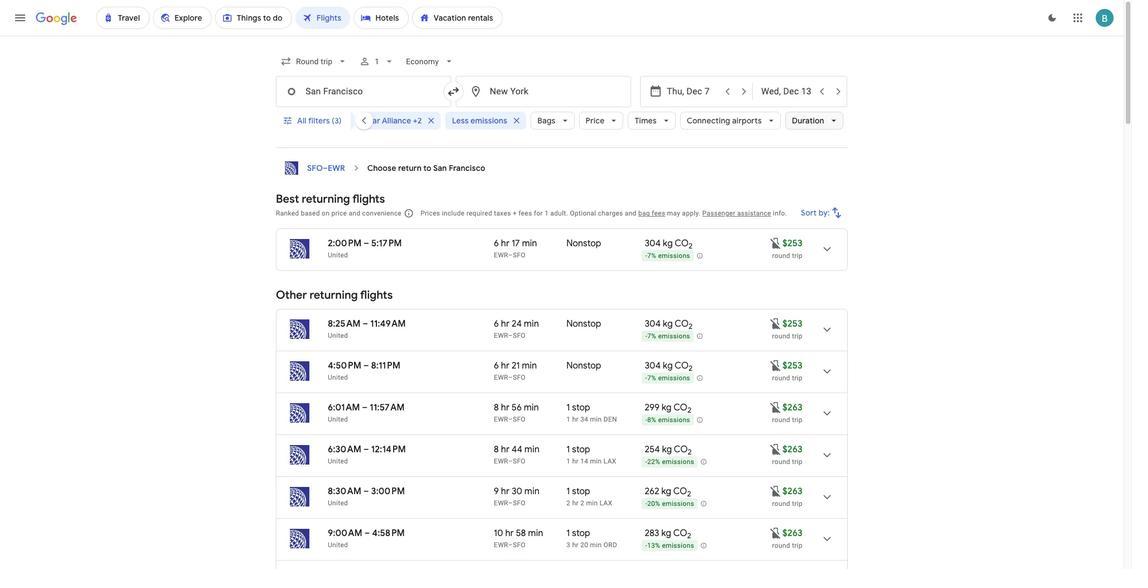 Task type: vqa. For each thing, say whether or not it's contained in the screenshot.


Task type: describe. For each thing, give the bounding box(es) containing it.
co for 6 hr 24 min
[[675, 318, 689, 330]]

1 stop flight. element for 8 hr 56 min
[[567, 402, 590, 415]]

12:14 pm
[[371, 444, 406, 455]]

emissions for 9 hr 30 min
[[662, 500, 694, 508]]

this price for this flight doesn't include overhead bin access. if you need a carry-on bag, use the bags filter to update prices. image for 6 hr 17 min
[[769, 237, 783, 250]]

layover (1 of 1) is a 1 hr 14 min layover at los angeles international airport in los angeles. element
[[567, 457, 639, 466]]

may
[[667, 210, 681, 217]]

connecting airports
[[687, 116, 762, 126]]

min inside 1 stop 3 hr 20 min ord
[[590, 541, 602, 549]]

1 stop 1 hr 34 min den
[[567, 402, 617, 424]]

58
[[516, 528, 526, 539]]

layover (1 of 1) is a 2 hr 2 min layover at los angeles international airport in los angeles. element
[[567, 499, 639, 508]]

Arrival time: 11:57 AM. text field
[[370, 402, 405, 413]]

$263 for 262
[[783, 486, 803, 497]]

299
[[645, 402, 660, 413]]

return
[[398, 163, 422, 173]]

Arrival time: 4:58 PM. text field
[[372, 528, 405, 539]]

Departure text field
[[667, 77, 719, 107]]

bag
[[639, 210, 650, 217]]

trip for 10 hr 58 min
[[792, 542, 803, 550]]

hr inside "1 stop 2 hr 2 min lax"
[[572, 500, 579, 507]]

emissions for 10 hr 58 min
[[662, 542, 694, 550]]

8:30 am – 3:00 pm united
[[328, 486, 405, 507]]

united for 2:00 pm
[[328, 251, 348, 259]]

loading results progress bar
[[0, 36, 1124, 38]]

Arrival time: 12:14 PM. text field
[[371, 444, 406, 455]]

based
[[301, 210, 320, 217]]

this price for this flight doesn't include overhead bin access. if you need a carry-on bag, use the bags filter to update prices. image for 6 hr 21 min
[[769, 359, 783, 372]]

optional
[[570, 210, 596, 217]]

sort by:
[[801, 208, 830, 218]]

1 and from the left
[[349, 210, 361, 217]]

6 hr 24 min ewr – sfo
[[494, 318, 539, 340]]

2 for 6 hr 17 min
[[689, 241, 693, 251]]

2 and from the left
[[625, 210, 637, 217]]

all filters (3) button
[[276, 107, 351, 134]]

22%
[[648, 458, 661, 466]]

24
[[512, 318, 522, 330]]

Arrival time: 11:49 AM. text field
[[370, 318, 406, 330]]

united for 6:30 am
[[328, 458, 348, 465]]

hr inside 6 hr 24 min ewr – sfo
[[501, 318, 510, 330]]

2:00 pm
[[328, 238, 362, 249]]

2 for 6 hr 21 min
[[689, 364, 693, 373]]

choose
[[367, 163, 396, 173]]

Departure time: 8:25 AM. text field
[[328, 318, 361, 330]]

-13% emissions
[[646, 542, 694, 550]]

nonstop for 6 hr 21 min
[[567, 360, 601, 372]]

Departure time: 6:30 AM. text field
[[328, 444, 362, 455]]

nonstop for 6 hr 24 min
[[567, 318, 601, 330]]

none search field containing all filters (3)
[[269, 48, 848, 148]]

all filters (3)
[[297, 116, 342, 126]]

2 for 10 hr 58 min
[[687, 531, 691, 541]]

8:25 am
[[328, 318, 361, 330]]

+
[[513, 210, 517, 217]]

nonstop flight. element for 6 hr 17 min
[[567, 238, 601, 251]]

co for 10 hr 58 min
[[674, 528, 687, 539]]

this price for this flight doesn't include overhead bin access. if you need a carry-on bag, use the bags filter to update prices. image for 10 hr 58 min
[[769, 527, 783, 540]]

trip for 6 hr 24 min
[[792, 332, 803, 340]]

Departure time: 8:30 AM. text field
[[328, 486, 362, 497]]

trip for 6 hr 17 min
[[792, 252, 803, 260]]

8:25 am – 11:49 am united
[[328, 318, 406, 340]]

emissions for 6 hr 17 min
[[658, 252, 690, 260]]

2 fees from the left
[[652, 210, 666, 217]]

nonstop flight. element for 6 hr 21 min
[[567, 360, 601, 373]]

on
[[322, 210, 330, 217]]

round for 9 hr 30 min
[[773, 500, 791, 508]]

304 for 6 hr 24 min
[[645, 318, 661, 330]]

– inside 6:30 am – 12:14 pm united
[[364, 444, 369, 455]]

min inside "1 stop 2 hr 2 min lax"
[[586, 500, 598, 507]]

total duration 6 hr 21 min. element
[[494, 360, 567, 373]]

nonstop for 6 hr 17 min
[[567, 238, 601, 249]]

299 kg co 2
[[645, 402, 692, 415]]

$253 for 6 hr 17 min
[[783, 238, 803, 249]]

leaves newark liberty international airport at 2:00 pm on wednesday, december 13 and arrives at san francisco international airport at 5:17 pm on wednesday, december 13. element
[[328, 238, 402, 249]]

united for 8:25 am
[[328, 332, 348, 340]]

– inside 8 hr 56 min ewr – sfo
[[508, 416, 513, 424]]

filters
[[308, 116, 330, 126]]

sfo up best returning flights
[[307, 163, 323, 173]]

– inside 4:50 pm – 8:11 pm united
[[364, 360, 369, 372]]

times button
[[628, 107, 676, 134]]

nonstop flight. element for 6 hr 24 min
[[567, 318, 601, 331]]

united for 4:50 pm
[[328, 374, 348, 382]]

francisco
[[449, 163, 486, 173]]

to
[[424, 163, 432, 173]]

11:49 am
[[370, 318, 406, 330]]

apply.
[[682, 210, 701, 217]]

best returning flights
[[276, 192, 385, 206]]

trip for 6 hr 21 min
[[792, 374, 803, 382]]

san
[[433, 163, 447, 173]]

for
[[534, 210, 543, 217]]

emissions for 6 hr 24 min
[[658, 333, 690, 340]]

ewr for 6 hr 21 min
[[494, 374, 508, 382]]

round for 6 hr 24 min
[[773, 332, 791, 340]]

den
[[604, 416, 617, 424]]

ewr up best returning flights
[[328, 163, 345, 173]]

kg for 10 hr 58 min
[[662, 528, 672, 539]]

- for 6 hr 21 min
[[646, 374, 648, 382]]

kg for 6 hr 17 min
[[663, 238, 673, 249]]

6 hr 17 min ewr – sfo
[[494, 238, 537, 259]]

leaves newark liberty international airport at 8:30 am on wednesday, december 13 and arrives at san francisco international airport at 3:00 pm on wednesday, december 13. element
[[328, 486, 405, 497]]

times
[[635, 116, 657, 126]]

total duration 10 hr 58 min. element
[[494, 528, 567, 541]]

56
[[512, 402, 522, 413]]

10
[[494, 528, 503, 539]]

required
[[467, 210, 492, 217]]

this price for this flight doesn't include overhead bin access. if you need a carry-on bag, use the bags filter to update prices. image for 299
[[769, 401, 783, 414]]

price button
[[579, 107, 624, 134]]

round trip for 6 hr 17 min
[[773, 252, 803, 260]]

emissions inside popup button
[[471, 116, 507, 126]]

round trip for 6 hr 24 min
[[773, 332, 803, 340]]

14
[[581, 458, 589, 465]]

283 kg co 2
[[645, 528, 691, 541]]

hr inside 8 hr 56 min ewr – sfo
[[501, 402, 510, 413]]

8 for 8 hr 56 min
[[494, 402, 499, 413]]

1 stop 3 hr 20 min ord
[[567, 528, 618, 549]]

9:00 am – 4:58 pm united
[[328, 528, 405, 549]]

less
[[452, 116, 469, 126]]

include
[[442, 210, 465, 217]]

3
[[567, 541, 571, 549]]

21
[[512, 360, 520, 372]]

united for 9:00 am
[[328, 541, 348, 549]]

by:
[[819, 208, 830, 218]]

263 US dollars text field
[[783, 528, 803, 539]]

duration button
[[786, 107, 844, 134]]

$263 for 283
[[783, 528, 803, 539]]

2 for 8 hr 56 min
[[688, 406, 692, 415]]

sort by: button
[[797, 199, 848, 226]]

co for 8 hr 56 min
[[674, 402, 688, 413]]

round trip for 10 hr 58 min
[[773, 542, 803, 550]]

262 kg co 2
[[645, 486, 691, 499]]

– up best returning flights
[[323, 163, 328, 173]]

round for 10 hr 58 min
[[773, 542, 791, 550]]

8 hr 56 min ewr – sfo
[[494, 402, 539, 424]]

star alliance +2 button
[[359, 107, 441, 134]]

- for 6 hr 17 min
[[646, 252, 648, 260]]

– inside 6 hr 24 min ewr – sfo
[[508, 332, 513, 340]]

round trip for 8 hr 56 min
[[773, 416, 803, 424]]

11:57 am
[[370, 402, 405, 413]]

stop for 8 hr 44 min
[[572, 444, 590, 455]]

connecting
[[687, 116, 731, 126]]

sfo for 6 hr 24 min
[[513, 332, 526, 340]]

(3)
[[332, 116, 342, 126]]

13%
[[648, 542, 661, 550]]

emissions for 6 hr 21 min
[[658, 374, 690, 382]]

- for 9 hr 30 min
[[646, 500, 648, 508]]

20
[[581, 541, 589, 549]]

253 us dollars text field for 6 hr 17 min
[[783, 238, 803, 249]]

2 for 9 hr 30 min
[[687, 490, 691, 499]]

assistance
[[738, 210, 771, 217]]

passenger
[[703, 210, 736, 217]]

– inside the 9 hr 30 min ewr – sfo
[[508, 500, 513, 507]]

flights for other returning flights
[[360, 288, 393, 302]]

4:50 pm – 8:11 pm united
[[328, 360, 401, 382]]

min inside 1 stop 1 hr 14 min lax
[[590, 458, 602, 465]]

min inside the 6 hr 21 min ewr – sfo
[[522, 360, 537, 372]]

5:17 pm
[[371, 238, 402, 249]]

-20% emissions
[[646, 500, 694, 508]]

swap origin and destination. image
[[447, 85, 460, 98]]

convenience
[[362, 210, 402, 217]]

prices include required taxes + fees for 1 adult. optional charges and bag fees may apply. passenger assistance
[[421, 210, 771, 217]]

choose return to san francisco
[[367, 163, 486, 173]]

6:30 am – 12:14 pm united
[[328, 444, 406, 465]]

hr inside 1 stop 3 hr 20 min ord
[[572, 541, 579, 549]]

sort
[[801, 208, 817, 218]]

total duration 8 hr 44 min. element
[[494, 444, 567, 457]]

alliance
[[382, 116, 411, 126]]

4:58 pm
[[372, 528, 405, 539]]

united for 8:30 am
[[328, 500, 348, 507]]

adult.
[[551, 210, 568, 217]]

2 for 6 hr 24 min
[[689, 322, 693, 331]]

– inside 9:00 am – 4:58 pm united
[[365, 528, 370, 539]]

lax for 262
[[600, 500, 613, 507]]

connecting airports button
[[680, 107, 781, 134]]

6:01 am
[[328, 402, 360, 413]]

34
[[581, 416, 589, 424]]

283
[[645, 528, 660, 539]]

co for 8 hr 44 min
[[674, 444, 688, 455]]

main content containing best returning flights
[[276, 157, 848, 569]]

passenger assistance button
[[703, 210, 771, 217]]

- for 10 hr 58 min
[[646, 542, 648, 550]]

ewr for 10 hr 58 min
[[494, 541, 508, 549]]

253 US dollars text field
[[783, 360, 803, 372]]

returning for best
[[302, 192, 350, 206]]



Task type: locate. For each thing, give the bounding box(es) containing it.
$263 left flight details. leaves newark liberty international airport at 8:30 am on wednesday, december 13 and arrives at san francisco international airport at 3:00 pm on wednesday, december 13. icon
[[783, 486, 803, 497]]

hr left 17
[[501, 238, 510, 249]]

1 nonstop from the top
[[567, 238, 601, 249]]

– inside 6:01 am – 11:57 am united
[[362, 402, 368, 413]]

262
[[645, 486, 660, 497]]

sfo inside 8 hr 44 min ewr – sfo
[[513, 458, 526, 465]]

0 horizontal spatial and
[[349, 210, 361, 217]]

– right departure time: 8:25 am. text field
[[363, 318, 368, 330]]

7 round from the top
[[773, 542, 791, 550]]

this price for this flight doesn't include overhead bin access. if you need a carry-on bag, use the bags filter to update prices. image left flight details. leaves newark liberty international airport at 4:50 pm on wednesday, december 13 and arrives at san francisco international airport at 8:11 pm on wednesday, december 13. image
[[769, 359, 783, 372]]

1 vertical spatial nonstop flight. element
[[567, 318, 601, 331]]

1 stop flight. element for 10 hr 58 min
[[567, 528, 590, 541]]

6 inside 6 hr 24 min ewr – sfo
[[494, 318, 499, 330]]

0 vertical spatial 7%
[[648, 252, 657, 260]]

kg for 6 hr 24 min
[[663, 318, 673, 330]]

lax inside 1 stop 1 hr 14 min lax
[[604, 458, 617, 465]]

1 vertical spatial lax
[[600, 500, 613, 507]]

1 stop flight. element down 14
[[567, 486, 590, 499]]

3 nonstop from the top
[[567, 360, 601, 372]]

– down total duration 10 hr 58 min. element
[[508, 541, 513, 549]]

7%
[[648, 252, 657, 260], [648, 333, 657, 340], [648, 374, 657, 382]]

leaves newark liberty international airport at 6:01 am on wednesday, december 13 and arrives at san francisco international airport at 11:57 am on wednesday, december 13. element
[[328, 402, 405, 413]]

1 vertical spatial 8
[[494, 444, 499, 455]]

this price for this flight doesn't include overhead bin access. if you need a carry-on bag, use the bags filter to update prices. image down assistance
[[769, 237, 783, 250]]

co
[[675, 238, 689, 249], [675, 318, 689, 330], [675, 360, 689, 372], [674, 402, 688, 413], [674, 444, 688, 455], [673, 486, 687, 497], [674, 528, 687, 539]]

co for 6 hr 21 min
[[675, 360, 689, 372]]

8 left 56
[[494, 402, 499, 413]]

Arrival time: 5:17 PM. text field
[[371, 238, 402, 249]]

1 inside 1 popup button
[[375, 57, 380, 66]]

ewr for 8 hr 56 min
[[494, 416, 508, 424]]

this price for this flight doesn't include overhead bin access. if you need a carry-on bag, use the bags filter to update prices. image down $263 text box
[[769, 485, 783, 498]]

sfo for 6 hr 21 min
[[513, 374, 526, 382]]

lax right 14
[[604, 458, 617, 465]]

total duration 8 hr 56 min. element
[[494, 402, 567, 415]]

7% for 6 hr 17 min
[[648, 252, 657, 260]]

ewr for 6 hr 17 min
[[494, 251, 508, 259]]

None field
[[276, 51, 353, 72], [402, 51, 459, 72], [276, 51, 353, 72], [402, 51, 459, 72]]

round trip for 9 hr 30 min
[[773, 500, 803, 508]]

united down 8:25 am
[[328, 332, 348, 340]]

2 304 kg co 2 from the top
[[645, 318, 693, 331]]

1 vertical spatial $253
[[783, 318, 803, 330]]

total duration 9 hr 30 min. element
[[494, 486, 567, 499]]

2
[[689, 241, 693, 251], [689, 322, 693, 331], [689, 364, 693, 373], [688, 406, 692, 415], [688, 448, 692, 457], [687, 490, 691, 499], [567, 500, 571, 507], [581, 500, 585, 507], [687, 531, 691, 541]]

taxes
[[494, 210, 511, 217]]

0 vertical spatial returning
[[302, 192, 350, 206]]

4 $263 from the top
[[783, 528, 803, 539]]

7 - from the top
[[646, 542, 648, 550]]

ewr inside 10 hr 58 min ewr – sfo
[[494, 541, 508, 549]]

6 inside the 6 hr 21 min ewr – sfo
[[494, 360, 499, 372]]

2 vertical spatial -7% emissions
[[646, 374, 690, 382]]

sfo for 8 hr 44 min
[[513, 458, 526, 465]]

min inside 8 hr 56 min ewr – sfo
[[524, 402, 539, 413]]

– inside 10 hr 58 min ewr – sfo
[[508, 541, 513, 549]]

-8% emissions
[[646, 416, 690, 424]]

hr right 10
[[505, 528, 514, 539]]

2 7% from the top
[[648, 333, 657, 340]]

1 stop flight. element up 14
[[567, 444, 590, 457]]

0 vertical spatial $253
[[783, 238, 803, 249]]

duration
[[792, 116, 825, 126]]

hr left 14
[[572, 458, 579, 465]]

304
[[645, 238, 661, 249], [645, 318, 661, 330], [645, 360, 661, 372]]

1 stop flight. element up 34
[[567, 402, 590, 415]]

1 nonstop flight. element from the top
[[567, 238, 601, 251]]

Departure time: 6:01 AM. text field
[[328, 402, 360, 413]]

$253 down sort
[[783, 238, 803, 249]]

1 horizontal spatial fees
[[652, 210, 666, 217]]

united down 6:30 am 'text field'
[[328, 458, 348, 465]]

round for 6 hr 17 min
[[773, 252, 791, 260]]

star alliance +2
[[365, 116, 422, 126]]

ranked based on price and convenience
[[276, 210, 402, 217]]

3 nonstop flight. element from the top
[[567, 360, 601, 373]]

1 304 kg co 2 from the top
[[645, 238, 693, 251]]

2 stop from the top
[[572, 444, 590, 455]]

263 us dollars text field left flight details. leaves newark liberty international airport at 8:30 am on wednesday, december 13 and arrives at san francisco international airport at 3:00 pm on wednesday, december 13. icon
[[783, 486, 803, 497]]

kg for 9 hr 30 min
[[662, 486, 672, 497]]

0 vertical spatial 253 us dollars text field
[[783, 238, 803, 249]]

sfo for 10 hr 58 min
[[513, 541, 526, 549]]

1 round from the top
[[773, 252, 791, 260]]

flight details. leaves newark liberty international airport at 6:30 am on wednesday, december 13 and arrives at san francisco international airport at 12:14 pm on wednesday, december 13. image
[[814, 442, 841, 469]]

None search field
[[269, 48, 848, 148]]

co inside 262 kg co 2
[[673, 486, 687, 497]]

2 round from the top
[[773, 332, 791, 340]]

nonstop
[[567, 238, 601, 249], [567, 318, 601, 330], [567, 360, 601, 372]]

total duration 6 hr 17 min. element
[[494, 238, 567, 251]]

min right 21
[[522, 360, 537, 372]]

price
[[586, 116, 605, 126]]

1 horizontal spatial and
[[625, 210, 637, 217]]

8 for 8 hr 44 min
[[494, 444, 499, 455]]

6 hr 21 min ewr – sfo
[[494, 360, 537, 382]]

ewr
[[328, 163, 345, 173], [494, 251, 508, 259], [494, 332, 508, 340], [494, 374, 508, 382], [494, 416, 508, 424], [494, 458, 508, 465], [494, 500, 508, 507], [494, 541, 508, 549]]

4 - from the top
[[646, 416, 648, 424]]

- for 8 hr 44 min
[[646, 458, 648, 466]]

ewr inside 8 hr 44 min ewr – sfo
[[494, 458, 508, 465]]

round trip for 8 hr 44 min
[[773, 458, 803, 466]]

9 hr 30 min ewr – sfo
[[494, 486, 540, 507]]

hr inside the 6 hr 21 min ewr – sfo
[[501, 360, 510, 372]]

learn more about ranking image
[[404, 208, 414, 218]]

$263 for 299
[[783, 402, 803, 413]]

7 united from the top
[[328, 541, 348, 549]]

2 - from the top
[[646, 333, 648, 340]]

1 vertical spatial returning
[[310, 288, 358, 302]]

ewr down total duration 6 hr 21 min. element
[[494, 374, 508, 382]]

7 round trip from the top
[[773, 542, 803, 550]]

and
[[349, 210, 361, 217], [625, 210, 637, 217]]

sfo inside 10 hr 58 min ewr – sfo
[[513, 541, 526, 549]]

min right 44
[[525, 444, 540, 455]]

stop
[[572, 402, 590, 413], [572, 444, 590, 455], [572, 486, 590, 497], [572, 528, 590, 539]]

min right 30
[[525, 486, 540, 497]]

263 US dollars text field
[[783, 402, 803, 413], [783, 486, 803, 497]]

kg inside 299 kg co 2
[[662, 402, 672, 413]]

bags button
[[531, 107, 575, 134]]

2 united from the top
[[328, 332, 348, 340]]

1 8 from the top
[[494, 402, 499, 413]]

1 vertical spatial 263 us dollars text field
[[783, 486, 803, 497]]

1 stop flight. element for 8 hr 44 min
[[567, 444, 590, 457]]

trip for 8 hr 44 min
[[792, 458, 803, 466]]

ewr up 9 on the left of page
[[494, 458, 508, 465]]

hr left 24
[[501, 318, 510, 330]]

round trip up 253 us dollars text field
[[773, 332, 803, 340]]

round for 8 hr 44 min
[[773, 458, 791, 466]]

6 united from the top
[[328, 500, 348, 507]]

ewr inside the 9 hr 30 min ewr – sfo
[[494, 500, 508, 507]]

co for 9 hr 30 min
[[673, 486, 687, 497]]

charges
[[598, 210, 623, 217]]

– left arrival time: 4:58 pm. text field
[[365, 528, 370, 539]]

flight details. leaves newark liberty international airport at 8:25 am on wednesday, december 13 and arrives at san francisco international airport at 11:49 am on wednesday, december 13. image
[[814, 316, 841, 343]]

2 vertical spatial nonstop
[[567, 360, 601, 372]]

hr inside 10 hr 58 min ewr – sfo
[[505, 528, 514, 539]]

sfo inside the 6 hr 21 min ewr – sfo
[[513, 374, 526, 382]]

min right 58
[[528, 528, 543, 539]]

3 round from the top
[[773, 374, 791, 382]]

1 vertical spatial flights
[[360, 288, 393, 302]]

min right 24
[[524, 318, 539, 330]]

- for 6 hr 24 min
[[646, 333, 648, 340]]

round up $263 text field
[[773, 500, 791, 508]]

round down $263 text field
[[773, 542, 791, 550]]

flight details. leaves newark liberty international airport at 2:00 pm on wednesday, december 13 and arrives at san francisco international airport at 5:17 pm on wednesday, december 13. image
[[814, 236, 841, 263]]

5 united from the top
[[328, 458, 348, 465]]

1 $253 from the top
[[783, 238, 803, 249]]

this price for this flight doesn't include overhead bin access. if you need a carry-on bag, use the bags filter to update prices. image for 6 hr 24 min
[[769, 317, 783, 330]]

2 304 from the top
[[645, 318, 661, 330]]

– down 56
[[508, 416, 513, 424]]

Return text field
[[762, 77, 813, 107]]

stop inside 1 stop 1 hr 34 min den
[[572, 402, 590, 413]]

hr inside 1 stop 1 hr 34 min den
[[572, 416, 579, 424]]

0 vertical spatial 304 kg co 2
[[645, 238, 693, 251]]

– down 24
[[508, 332, 513, 340]]

kg for 6 hr 21 min
[[663, 360, 673, 372]]

+2
[[413, 116, 422, 126]]

this price for this flight doesn't include overhead bin access. if you need a carry-on bag, use the bags filter to update prices. image
[[769, 237, 783, 250], [769, 317, 783, 330], [769, 359, 783, 372], [769, 443, 783, 456], [769, 527, 783, 540]]

Departure time: 2:00 PM. text field
[[328, 238, 362, 249]]

2 inside the 254 kg co 2
[[688, 448, 692, 457]]

0 vertical spatial -7% emissions
[[646, 252, 690, 260]]

3 $263 from the top
[[783, 486, 803, 497]]

– inside "6 hr 17 min ewr – sfo"
[[508, 251, 513, 259]]

united inside 8:25 am – 11:49 am united
[[328, 332, 348, 340]]

flight details. leaves newark liberty international airport at 8:30 am on wednesday, december 13 and arrives at san francisco international airport at 3:00 pm on wednesday, december 13. image
[[814, 484, 841, 511]]

1 trip from the top
[[792, 252, 803, 260]]

3 trip from the top
[[792, 374, 803, 382]]

hr right 9 on the left of page
[[501, 486, 510, 497]]

$263 left 'flight details. leaves newark liberty international airport at 6:01 am on wednesday, december 13 and arrives at san francisco international airport at 11:57 am on wednesday, december 13.' icon
[[783, 402, 803, 413]]

1 $263 from the top
[[783, 402, 803, 413]]

min right 20 on the bottom right of the page
[[590, 541, 602, 549]]

stop inside 1 stop 3 hr 20 min ord
[[572, 528, 590, 539]]

stop inside 1 stop 1 hr 14 min lax
[[572, 444, 590, 455]]

0 vertical spatial 304
[[645, 238, 661, 249]]

3 -7% emissions from the top
[[646, 374, 690, 382]]

lax up 1 stop 3 hr 20 min ord
[[600, 500, 613, 507]]

1 vertical spatial -7% emissions
[[646, 333, 690, 340]]

1 - from the top
[[646, 252, 648, 260]]

2 inside 299 kg co 2
[[688, 406, 692, 415]]

2 vertical spatial 304 kg co 2
[[645, 360, 693, 373]]

3 this price for this flight doesn't include overhead bin access. if you need a carry-on bag, use the bags filter to update prices. image from the top
[[769, 359, 783, 372]]

0 vertical spatial flights
[[353, 192, 385, 206]]

united down 8:30 am
[[328, 500, 348, 507]]

2 this price for this flight doesn't include overhead bin access. if you need a carry-on bag, use the bags filter to update prices. image from the top
[[769, 317, 783, 330]]

8:11 pm
[[371, 360, 401, 372]]

2 inside 283 kg co 2
[[687, 531, 691, 541]]

sfo down 44
[[513, 458, 526, 465]]

2 8 from the top
[[494, 444, 499, 455]]

airports
[[732, 116, 762, 126]]

304 kg co 2 for 6 hr 24 min
[[645, 318, 693, 331]]

3 7% from the top
[[648, 374, 657, 382]]

ewr for 9 hr 30 min
[[494, 500, 508, 507]]

– down 21
[[508, 374, 513, 382]]

3 6 from the top
[[494, 360, 499, 372]]

5 round from the top
[[773, 458, 791, 466]]

– down 30
[[508, 500, 513, 507]]

2 vertical spatial 7%
[[648, 374, 657, 382]]

ewr down 9 on the left of page
[[494, 500, 508, 507]]

and right the price
[[349, 210, 361, 217]]

2 vertical spatial nonstop flight. element
[[567, 360, 601, 373]]

prices
[[421, 210, 440, 217]]

emissions for 8 hr 44 min
[[662, 458, 694, 466]]

253 us dollars text field left flight details. leaves newark liberty international airport at 8:25 am on wednesday, december 13 and arrives at san francisco international airport at 11:49 am on wednesday, december 13. icon
[[783, 318, 803, 330]]

flight details. leaves newark liberty international airport at 9:00 am on wednesday, december 13 and arrives at san francisco international airport at 4:58 pm on wednesday, december 13. image
[[814, 526, 841, 553]]

stop up 20 on the bottom right of the page
[[572, 528, 590, 539]]

2 -7% emissions from the top
[[646, 333, 690, 340]]

hr left 44
[[501, 444, 510, 455]]

1 stop 1 hr 14 min lax
[[567, 444, 617, 465]]

8 inside 8 hr 44 min ewr – sfo
[[494, 444, 499, 455]]

united inside 8:30 am – 3:00 pm united
[[328, 500, 348, 507]]

8:30 am
[[328, 486, 362, 497]]

this price for this flight doesn't include overhead bin access. if you need a carry-on bag, use the bags filter to update prices. image up 253 us dollars text field
[[769, 317, 783, 330]]

ewr down the total duration 8 hr 56 min. element
[[494, 416, 508, 424]]

flight details. leaves newark liberty international airport at 6:01 am on wednesday, december 13 and arrives at san francisco international airport at 11:57 am on wednesday, december 13. image
[[814, 400, 841, 427]]

hr inside 8 hr 44 min ewr – sfo
[[501, 444, 510, 455]]

leaves newark liberty international airport at 8:25 am on wednesday, december 13 and arrives at san francisco international airport at 11:49 am on wednesday, december 13. element
[[328, 318, 406, 330]]

4 1 stop flight. element from the top
[[567, 528, 590, 541]]

6 trip from the top
[[792, 500, 803, 508]]

co inside 283 kg co 2
[[674, 528, 687, 539]]

trip up 253 us dollars text field
[[792, 332, 803, 340]]

hr inside the 9 hr 30 min ewr – sfo
[[501, 486, 510, 497]]

2:00 pm – 5:17 pm united
[[328, 238, 402, 259]]

stop for 9 hr 30 min
[[572, 486, 590, 497]]

5 - from the top
[[646, 458, 648, 466]]

Arrival time: 8:11 PM. text field
[[371, 360, 401, 372]]

main menu image
[[13, 11, 27, 25]]

trip down $263 text box
[[792, 458, 803, 466]]

returning up departure time: 8:25 am. text field
[[310, 288, 358, 302]]

min right 56
[[524, 402, 539, 413]]

this price for this flight doesn't include overhead bin access. if you need a carry-on bag, use the bags filter to update prices. image
[[769, 401, 783, 414], [769, 485, 783, 498]]

min right 34
[[590, 416, 602, 424]]

this price for this flight doesn't include overhead bin access. if you need a carry-on bag, use the bags filter to update prices. image left flight details. leaves newark liberty international airport at 6:30 am on wednesday, december 13 and arrives at san francisco international airport at 12:14 pm on wednesday, december 13. icon
[[769, 443, 783, 456]]

round trip
[[773, 252, 803, 260], [773, 332, 803, 340], [773, 374, 803, 382], [773, 416, 803, 424], [773, 458, 803, 466], [773, 500, 803, 508], [773, 542, 803, 550]]

trip left flight details. leaves newark liberty international airport at 2:00 pm on wednesday, december 13 and arrives at san francisco international airport at 5:17 pm on wednesday, december 13. icon
[[792, 252, 803, 260]]

nonstop flight. element
[[567, 238, 601, 251], [567, 318, 601, 331], [567, 360, 601, 373]]

stop for 10 hr 58 min
[[572, 528, 590, 539]]

round trip down $263 text field
[[773, 542, 803, 550]]

2 trip from the top
[[792, 332, 803, 340]]

sfo inside 6 hr 24 min ewr – sfo
[[513, 332, 526, 340]]

$263 for 254
[[783, 444, 803, 455]]

flights for best returning flights
[[353, 192, 385, 206]]

1
[[375, 57, 380, 66], [545, 210, 549, 217], [567, 402, 570, 413], [567, 416, 571, 424], [567, 444, 570, 455], [567, 458, 571, 465], [567, 486, 570, 497], [567, 528, 570, 539]]

1 inside "1 stop 2 hr 2 min lax"
[[567, 486, 570, 497]]

2 263 us dollars text field from the top
[[783, 486, 803, 497]]

trip for 9 hr 30 min
[[792, 500, 803, 508]]

returning for other
[[310, 288, 358, 302]]

round trip left flight details. leaves newark liberty international airport at 2:00 pm on wednesday, december 13 and arrives at san francisco international airport at 5:17 pm on wednesday, december 13. icon
[[773, 252, 803, 260]]

2 round trip from the top
[[773, 332, 803, 340]]

304 kg co 2 for 6 hr 21 min
[[645, 360, 693, 373]]

trip
[[792, 252, 803, 260], [792, 332, 803, 340], [792, 374, 803, 382], [792, 416, 803, 424], [792, 458, 803, 466], [792, 500, 803, 508], [792, 542, 803, 550]]

Arrival time: 3:00 PM. text field
[[371, 486, 405, 497]]

4 stop from the top
[[572, 528, 590, 539]]

263 us dollars text field for 262
[[783, 486, 803, 497]]

sfo down 56
[[513, 416, 526, 424]]

304 for 6 hr 21 min
[[645, 360, 661, 372]]

–
[[323, 163, 328, 173], [364, 238, 369, 249], [508, 251, 513, 259], [363, 318, 368, 330], [508, 332, 513, 340], [364, 360, 369, 372], [508, 374, 513, 382], [362, 402, 368, 413], [508, 416, 513, 424], [364, 444, 369, 455], [508, 458, 513, 465], [364, 486, 369, 497], [508, 500, 513, 507], [365, 528, 370, 539], [508, 541, 513, 549]]

2 $253 from the top
[[783, 318, 803, 330]]

price
[[332, 210, 347, 217]]

6 left 17
[[494, 238, 499, 249]]

3 304 kg co 2 from the top
[[645, 360, 693, 373]]

1 stop 2 hr 2 min lax
[[567, 486, 613, 507]]

3 1 stop flight. element from the top
[[567, 486, 590, 499]]

1 vertical spatial 6
[[494, 318, 499, 330]]

min inside 8 hr 44 min ewr – sfo
[[525, 444, 540, 455]]

1 1 stop flight. element from the top
[[567, 402, 590, 415]]

1 united from the top
[[328, 251, 348, 259]]

kg for 8 hr 56 min
[[662, 402, 672, 413]]

1 253 us dollars text field from the top
[[783, 238, 803, 249]]

previous image
[[351, 107, 378, 134]]

5 round trip from the top
[[773, 458, 803, 466]]

min inside 10 hr 58 min ewr – sfo
[[528, 528, 543, 539]]

2 1 stop flight. element from the top
[[567, 444, 590, 457]]

$263 left flight details. leaves newark liberty international airport at 9:00 am on wednesday, december 13 and arrives at san francisco international airport at 4:58 pm on wednesday, december 13. image
[[783, 528, 803, 539]]

flights up leaves newark liberty international airport at 8:25 am on wednesday, december 13 and arrives at san francisco international airport at 11:49 am on wednesday, december 13. element at the left bottom of the page
[[360, 288, 393, 302]]

6:30 am
[[328, 444, 362, 455]]

– right 6:01 am
[[362, 402, 368, 413]]

3 stop from the top
[[572, 486, 590, 497]]

stop inside "1 stop 2 hr 2 min lax"
[[572, 486, 590, 497]]

leaves newark liberty international airport at 6:30 am on wednesday, december 13 and arrives at san francisco international airport at 12:14 pm on wednesday, december 13. element
[[328, 444, 406, 455]]

2 this price for this flight doesn't include overhead bin access. if you need a carry-on bag, use the bags filter to update prices. image from the top
[[769, 485, 783, 498]]

0 vertical spatial 8
[[494, 402, 499, 413]]

4 this price for this flight doesn't include overhead bin access. if you need a carry-on bag, use the bags filter to update prices. image from the top
[[769, 443, 783, 456]]

6 for 6 hr 24 min
[[494, 318, 499, 330]]

-7% emissions for 6 hr 17 min
[[646, 252, 690, 260]]

0 vertical spatial nonstop flight. element
[[567, 238, 601, 251]]

round left flight details. leaves newark liberty international airport at 2:00 pm on wednesday, december 13 and arrives at san francisco international airport at 5:17 pm on wednesday, december 13. icon
[[773, 252, 791, 260]]

hr right 3
[[572, 541, 579, 549]]

co for 6 hr 17 min
[[675, 238, 689, 249]]

ewr inside "6 hr 17 min ewr – sfo"
[[494, 251, 508, 259]]

min inside "6 hr 17 min ewr – sfo"
[[522, 238, 537, 249]]

– inside the 6 hr 21 min ewr – sfo
[[508, 374, 513, 382]]

4:50 pm
[[328, 360, 361, 372]]

– left the 8:11 pm
[[364, 360, 369, 372]]

Departure time: 9:00 AM. text field
[[328, 528, 362, 539]]

change appearance image
[[1039, 4, 1066, 31]]

2 6 from the top
[[494, 318, 499, 330]]

ranked
[[276, 210, 299, 217]]

20%
[[648, 500, 661, 508]]

2 inside 262 kg co 2
[[687, 490, 691, 499]]

3 $253 from the top
[[783, 360, 803, 372]]

round trip down $263 text box
[[773, 458, 803, 466]]

ewr down total duration 6 hr 17 min. element
[[494, 251, 508, 259]]

1 stop from the top
[[572, 402, 590, 413]]

ewr for 6 hr 24 min
[[494, 332, 508, 340]]

0 vertical spatial nonstop
[[567, 238, 601, 249]]

hr left 34
[[572, 416, 579, 424]]

2 nonstop from the top
[[567, 318, 601, 330]]

sfo inside "6 hr 17 min ewr – sfo"
[[513, 251, 526, 259]]

– inside 8:30 am – 3:00 pm united
[[364, 486, 369, 497]]

1 7% from the top
[[648, 252, 657, 260]]

round down 253 us dollars text field
[[773, 374, 791, 382]]

1 fees from the left
[[519, 210, 532, 217]]

united inside 9:00 am – 4:58 pm united
[[328, 541, 348, 549]]

8 inside 8 hr 56 min ewr – sfo
[[494, 402, 499, 413]]

0 vertical spatial 263 us dollars text field
[[783, 402, 803, 413]]

trip up $263 text box
[[792, 416, 803, 424]]

co inside 299 kg co 2
[[674, 402, 688, 413]]

7% for 6 hr 24 min
[[648, 333, 657, 340]]

main content
[[276, 157, 848, 569]]

trip down $263 text field
[[792, 542, 803, 550]]

round trip up $263 text box
[[773, 416, 803, 424]]

sfo inside 8 hr 56 min ewr – sfo
[[513, 416, 526, 424]]

1 263 us dollars text field from the top
[[783, 402, 803, 413]]

8 left 44
[[494, 444, 499, 455]]

round trip for 6 hr 21 min
[[773, 374, 803, 382]]

2 for 8 hr 44 min
[[688, 448, 692, 457]]

1 stop flight. element
[[567, 402, 590, 415], [567, 444, 590, 457], [567, 486, 590, 499], [567, 528, 590, 541]]

3 304 from the top
[[645, 360, 661, 372]]

sfo – ewr
[[307, 163, 345, 173]]

and left bag
[[625, 210, 637, 217]]

0 vertical spatial 6
[[494, 238, 499, 249]]

Departure time: 4:50 PM. text field
[[328, 360, 361, 372]]

round for 8 hr 56 min
[[773, 416, 791, 424]]

1 inside 1 stop 3 hr 20 min ord
[[567, 528, 570, 539]]

leaves newark liberty international airport at 4:50 pm on wednesday, december 13 and arrives at san francisco international airport at 8:11 pm on wednesday, december 13. element
[[328, 360, 401, 372]]

ewr for 8 hr 44 min
[[494, 458, 508, 465]]

– down 44
[[508, 458, 513, 465]]

sfo inside the 9 hr 30 min ewr – sfo
[[513, 500, 526, 507]]

fees right bag
[[652, 210, 666, 217]]

263 us dollars text field left 'flight details. leaves newark liberty international airport at 6:01 am on wednesday, december 13 and arrives at san francisco international airport at 11:57 am on wednesday, december 13.' icon
[[783, 402, 803, 413]]

4 united from the top
[[328, 416, 348, 424]]

$263 left flight details. leaves newark liberty international airport at 6:30 am on wednesday, december 13 and arrives at san francisco international airport at 12:14 pm on wednesday, december 13. icon
[[783, 444, 803, 455]]

2 vertical spatial 6
[[494, 360, 499, 372]]

returning up on
[[302, 192, 350, 206]]

united inside 4:50 pm – 8:11 pm united
[[328, 374, 348, 382]]

stop up 14
[[572, 444, 590, 455]]

1 vertical spatial 253 us dollars text field
[[783, 318, 803, 330]]

1 -7% emissions from the top
[[646, 252, 690, 260]]

ewr inside 8 hr 56 min ewr – sfo
[[494, 416, 508, 424]]

6:01 am – 11:57 am united
[[328, 402, 405, 424]]

united for 6:01 am
[[328, 416, 348, 424]]

lax inside "1 stop 2 hr 2 min lax"
[[600, 500, 613, 507]]

1 vertical spatial nonstop
[[567, 318, 601, 330]]

kg inside 283 kg co 2
[[662, 528, 672, 539]]

min inside the 9 hr 30 min ewr – sfo
[[525, 486, 540, 497]]

min
[[522, 238, 537, 249], [524, 318, 539, 330], [522, 360, 537, 372], [524, 402, 539, 413], [590, 416, 602, 424], [525, 444, 540, 455], [590, 458, 602, 465], [525, 486, 540, 497], [586, 500, 598, 507], [528, 528, 543, 539], [590, 541, 602, 549]]

-7% emissions for 6 hr 21 min
[[646, 374, 690, 382]]

7% for 6 hr 21 min
[[648, 374, 657, 382]]

3 - from the top
[[646, 374, 648, 382]]

None text field
[[276, 76, 451, 107], [456, 76, 631, 107], [276, 76, 451, 107], [456, 76, 631, 107]]

6 left 24
[[494, 318, 499, 330]]

1 this price for this flight doesn't include overhead bin access. if you need a carry-on bag, use the bags filter to update prices. image from the top
[[769, 401, 783, 414]]

6 for 6 hr 17 min
[[494, 238, 499, 249]]

kg inside the 254 kg co 2
[[662, 444, 672, 455]]

min right 14
[[590, 458, 602, 465]]

sfo for 6 hr 17 min
[[513, 251, 526, 259]]

– inside 8 hr 44 min ewr – sfo
[[508, 458, 513, 465]]

1 round trip from the top
[[773, 252, 803, 260]]

9:00 am
[[328, 528, 362, 539]]

this price for this flight doesn't include overhead bin access. if you need a carry-on bag, use the bags filter to update prices. image for 262
[[769, 485, 783, 498]]

$253 for 6 hr 21 min
[[783, 360, 803, 372]]

- for 8 hr 56 min
[[646, 416, 648, 424]]

min inside 6 hr 24 min ewr – sfo
[[524, 318, 539, 330]]

lax for 254
[[604, 458, 617, 465]]

5 trip from the top
[[792, 458, 803, 466]]

sfo down 30
[[513, 500, 526, 507]]

$253 left flight details. leaves newark liberty international airport at 8:25 am on wednesday, december 13 and arrives at san francisco international airport at 11:49 am on wednesday, december 13. icon
[[783, 318, 803, 330]]

0 vertical spatial lax
[[604, 458, 617, 465]]

– down 17
[[508, 251, 513, 259]]

4 round trip from the top
[[773, 416, 803, 424]]

5 this price for this flight doesn't include overhead bin access. if you need a carry-on bag, use the bags filter to update prices. image from the top
[[769, 527, 783, 540]]

– inside 2:00 pm – 5:17 pm united
[[364, 238, 369, 249]]

kg for 8 hr 44 min
[[662, 444, 672, 455]]

round up 253 us dollars text field
[[773, 332, 791, 340]]

3 round trip from the top
[[773, 374, 803, 382]]

44
[[512, 444, 523, 455]]

6 for 6 hr 21 min
[[494, 360, 499, 372]]

fees right +
[[519, 210, 532, 217]]

17
[[512, 238, 520, 249]]

layover (1 of 1) is a 3 hr 20 min layover at o'hare international airport in chicago. element
[[567, 541, 639, 550]]

– inside 8:25 am – 11:49 am united
[[363, 318, 368, 330]]

8%
[[648, 416, 657, 424]]

co inside the 254 kg co 2
[[674, 444, 688, 455]]

254 kg co 2
[[645, 444, 692, 457]]

-7% emissions for 6 hr 24 min
[[646, 333, 690, 340]]

-7% emissions
[[646, 252, 690, 260], [646, 333, 690, 340], [646, 374, 690, 382]]

min right 17
[[522, 238, 537, 249]]

less emissions
[[452, 116, 507, 126]]

3 united from the top
[[328, 374, 348, 382]]

304 kg co 2
[[645, 238, 693, 251], [645, 318, 693, 331], [645, 360, 693, 373]]

round down $263 text box
[[773, 458, 791, 466]]

hr left 21
[[501, 360, 510, 372]]

flight details. leaves newark liberty international airport at 4:50 pm on wednesday, december 13 and arrives at san francisco international airport at 8:11 pm on wednesday, december 13. image
[[814, 358, 841, 385]]

sfo down 24
[[513, 332, 526, 340]]

all
[[297, 116, 307, 126]]

united inside 6:01 am – 11:57 am united
[[328, 416, 348, 424]]

kg inside 262 kg co 2
[[662, 486, 672, 497]]

$253 for 6 hr 24 min
[[783, 318, 803, 330]]

8 hr 44 min ewr – sfo
[[494, 444, 540, 465]]

united down 4:50 pm
[[328, 374, 348, 382]]

2 253 us dollars text field from the top
[[783, 318, 803, 330]]

1 6 from the top
[[494, 238, 499, 249]]

0 horizontal spatial fees
[[519, 210, 532, 217]]

this price for this flight doesn't include overhead bin access. if you need a carry-on bag, use the bags filter to update prices. image for 8 hr 44 min
[[769, 443, 783, 456]]

263 US dollars text field
[[783, 444, 803, 455]]

254
[[645, 444, 660, 455]]

253 us dollars text field for 6 hr 24 min
[[783, 318, 803, 330]]

– right 6:30 am 'text field'
[[364, 444, 369, 455]]

1 vertical spatial 304
[[645, 318, 661, 330]]

stop for 8 hr 56 min
[[572, 402, 590, 413]]

min inside 1 stop 1 hr 34 min den
[[590, 416, 602, 424]]

$253
[[783, 238, 803, 249], [783, 318, 803, 330], [783, 360, 803, 372]]

4 round from the top
[[773, 416, 791, 424]]

2 vertical spatial 304
[[645, 360, 661, 372]]

round
[[773, 252, 791, 260], [773, 332, 791, 340], [773, 374, 791, 382], [773, 416, 791, 424], [773, 458, 791, 466], [773, 500, 791, 508], [773, 542, 791, 550]]

0 vertical spatial this price for this flight doesn't include overhead bin access. if you need a carry-on bag, use the bags filter to update prices. image
[[769, 401, 783, 414]]

2 vertical spatial $253
[[783, 360, 803, 372]]

2 nonstop flight. element from the top
[[567, 318, 601, 331]]

1 304 from the top
[[645, 238, 661, 249]]

1 this price for this flight doesn't include overhead bin access. if you need a carry-on bag, use the bags filter to update prices. image from the top
[[769, 237, 783, 250]]

other
[[276, 288, 307, 302]]

round for 6 hr 21 min
[[773, 374, 791, 382]]

bag fees button
[[639, 210, 666, 217]]

6 round from the top
[[773, 500, 791, 508]]

lax
[[604, 458, 617, 465], [600, 500, 613, 507]]

2 $263 from the top
[[783, 444, 803, 455]]

united inside 2:00 pm – 5:17 pm united
[[328, 251, 348, 259]]

ewr inside the 6 hr 21 min ewr – sfo
[[494, 374, 508, 382]]

1 vertical spatial 7%
[[648, 333, 657, 340]]

layover (1 of 1) is a 1 hr 34 min layover at denver international airport in denver. element
[[567, 415, 639, 424]]

6 - from the top
[[646, 500, 648, 508]]

1 button
[[355, 48, 400, 75]]

less emissions button
[[446, 107, 526, 134]]

-22% emissions
[[646, 458, 694, 466]]

trip down 253 us dollars text field
[[792, 374, 803, 382]]

4 trip from the top
[[792, 416, 803, 424]]

emissions for 8 hr 56 min
[[658, 416, 690, 424]]

this price for this flight doesn't include overhead bin access. if you need a carry-on bag, use the bags filter to update prices. image left flight details. leaves newark liberty international airport at 9:00 am on wednesday, december 13 and arrives at san francisco international airport at 4:58 pm on wednesday, december 13. image
[[769, 527, 783, 540]]

253 US dollars text field
[[783, 238, 803, 249], [783, 318, 803, 330]]

1 vertical spatial 304 kg co 2
[[645, 318, 693, 331]]

hr inside "6 hr 17 min ewr – sfo"
[[501, 238, 510, 249]]

round trip up $263 text field
[[773, 500, 803, 508]]

6 inside "6 hr 17 min ewr – sfo"
[[494, 238, 499, 249]]

6 round trip from the top
[[773, 500, 803, 508]]

hr inside 1 stop 1 hr 14 min lax
[[572, 458, 579, 465]]

263 us dollars text field for 299
[[783, 402, 803, 413]]

1 stop flight. element up 20 on the bottom right of the page
[[567, 528, 590, 541]]

leaves newark liberty international airport at 9:00 am on wednesday, december 13 and arrives at san francisco international airport at 4:58 pm on wednesday, december 13. element
[[328, 528, 405, 539]]

1 vertical spatial this price for this flight doesn't include overhead bin access. if you need a carry-on bag, use the bags filter to update prices. image
[[769, 485, 783, 498]]

sfo for 9 hr 30 min
[[513, 500, 526, 507]]

ewr inside 6 hr 24 min ewr – sfo
[[494, 332, 508, 340]]

total duration 6 hr 24 min. element
[[494, 318, 567, 331]]

united inside 6:30 am – 12:14 pm united
[[328, 458, 348, 465]]

this price for this flight doesn't include overhead bin access. if you need a carry-on bag, use the bags filter to update prices. image down 253 us dollars text field
[[769, 401, 783, 414]]

7 trip from the top
[[792, 542, 803, 550]]

united down 6:01 am
[[328, 416, 348, 424]]



